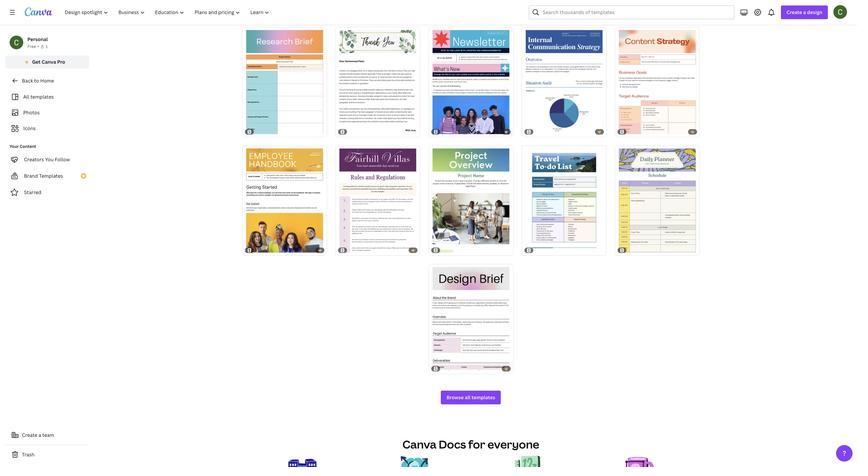 Task type: vqa. For each thing, say whether or not it's contained in the screenshot.
You
yes



Task type: describe. For each thing, give the bounding box(es) containing it.
docs
[[439, 437, 466, 452]]

brand templates link
[[5, 169, 89, 183]]

a for team
[[38, 432, 41, 439]]

your
[[10, 144, 19, 149]]

free •
[[27, 44, 39, 49]]

creators
[[24, 156, 44, 163]]

hotel hotel policy doc in purple cream vintage cinematica style image
[[335, 146, 420, 256]]

thank you letter doc in green gold white watercolor elegant style image
[[335, 27, 420, 137]]

a for design
[[804, 9, 807, 15]]

project overview doc in light green blue vibrant professional style image
[[429, 146, 514, 256]]

trash
[[22, 452, 34, 458]]

back to home
[[22, 77, 54, 84]]

all templates
[[23, 94, 54, 100]]

for
[[469, 437, 486, 452]]

create a design
[[787, 9, 823, 15]]

content
[[20, 144, 36, 149]]

education image
[[513, 456, 542, 468]]

you
[[45, 156, 54, 163]]

all templates link
[[10, 91, 85, 104]]

employee handbook professional doc in dark brown black and white photocentric style image
[[242, 146, 327, 256]]

design brief doc in grey lilac black soft pastels style image
[[429, 264, 514, 374]]

research brief doc in orange teal pink soft pastels style image
[[242, 27, 327, 137]]

create a team
[[22, 432, 54, 439]]

back
[[22, 77, 33, 84]]

content strategy doc in pastel orange red light blue soft pastels style image
[[615, 27, 700, 137]]

top level navigation element
[[60, 5, 275, 19]]

design
[[808, 9, 823, 15]]

travel to-do list doc in teal pastel green pastel purple vibrant professional style image
[[522, 146, 607, 256]]

internal comms strategy templates professional doc in blue white traditional corporate style image
[[522, 27, 607, 137]]

1
[[46, 44, 48, 49]]

follow
[[55, 156, 70, 163]]

browse all templates link
[[441, 391, 501, 405]]

brand templates
[[24, 173, 63, 179]]

to
[[34, 77, 39, 84]]

create for create a design
[[787, 9, 803, 15]]

0 vertical spatial templates
[[30, 94, 54, 100]]

daily planner doc in pastel purple pastel yellow teal fun patterns illustrations style image
[[615, 146, 700, 256]]

free
[[27, 44, 36, 49]]

business image
[[401, 456, 429, 468]]

christina overa image
[[834, 5, 848, 19]]

browse all templates
[[447, 394, 496, 401]]



Task type: locate. For each thing, give the bounding box(es) containing it.
Search search field
[[543, 6, 731, 19]]

project plan professional doc in yellow black friendly corporate style image
[[615, 0, 700, 19]]

get canva pro
[[32, 59, 65, 65]]

project documentation professional doc in ivory dark brown warm classic style image
[[522, 0, 607, 19]]

1 vertical spatial create
[[22, 432, 37, 439]]

personal
[[27, 36, 48, 43]]

trash link
[[5, 448, 89, 462]]

a inside dropdown button
[[804, 9, 807, 15]]

create a design button
[[782, 5, 829, 19]]

personal image
[[626, 456, 654, 468]]

1 vertical spatial a
[[38, 432, 41, 439]]

a inside button
[[38, 432, 41, 439]]

1 horizontal spatial create
[[787, 9, 803, 15]]

canva inside "button"
[[42, 59, 56, 65]]

get
[[32, 59, 40, 65]]

create for create a team
[[22, 432, 37, 439]]

0 vertical spatial a
[[804, 9, 807, 15]]

0 horizontal spatial create
[[22, 432, 37, 439]]

create
[[787, 9, 803, 15], [22, 432, 37, 439]]

0 vertical spatial create
[[787, 9, 803, 15]]

create inside create a team button
[[22, 432, 37, 439]]

create inside create a design dropdown button
[[787, 9, 803, 15]]

None search field
[[529, 5, 735, 19]]

canva up business image
[[403, 437, 437, 452]]

1 horizontal spatial a
[[804, 9, 807, 15]]

1 vertical spatial canva
[[403, 437, 437, 452]]

0 horizontal spatial templates
[[30, 94, 54, 100]]

canva
[[42, 59, 56, 65], [403, 437, 437, 452]]

enterprise image
[[288, 456, 317, 468]]

1 vertical spatial templates
[[472, 394, 496, 401]]

1 horizontal spatial canva
[[403, 437, 437, 452]]

back to home link
[[5, 74, 89, 88]]

canva left pro
[[42, 59, 56, 65]]

icons link
[[10, 122, 85, 135]]

templates
[[39, 173, 63, 179]]

canva docs for everyone
[[403, 437, 540, 452]]

icons
[[23, 125, 36, 132]]

create left the design
[[787, 9, 803, 15]]

•
[[37, 44, 39, 49]]

0 horizontal spatial a
[[38, 432, 41, 439]]

pro
[[57, 59, 65, 65]]

creators you follow link
[[5, 153, 89, 167]]

creators you follow
[[24, 156, 70, 163]]

browse
[[447, 394, 464, 401]]

team
[[42, 432, 54, 439]]

photos link
[[10, 106, 85, 119]]

your content
[[10, 144, 36, 149]]

starred link
[[5, 186, 89, 200]]

templates
[[30, 94, 54, 100], [472, 394, 496, 401]]

0 horizontal spatial canva
[[42, 59, 56, 65]]

a
[[804, 9, 807, 15], [38, 432, 41, 439]]

one pager doc in black and white blue light blue classic professional style image
[[242, 0, 327, 19]]

all
[[465, 394, 471, 401]]

create left team
[[22, 432, 37, 439]]

photos
[[23, 109, 40, 116]]

a left the design
[[804, 9, 807, 15]]

1 horizontal spatial templates
[[472, 394, 496, 401]]

brand
[[24, 173, 38, 179]]

starred
[[24, 189, 41, 196]]

home
[[40, 77, 54, 84]]

get canva pro button
[[5, 56, 89, 69]]

a left team
[[38, 432, 41, 439]]

create a team button
[[5, 429, 89, 443]]

all
[[23, 94, 29, 100]]

0 vertical spatial canva
[[42, 59, 56, 65]]

everyone
[[488, 437, 540, 452]]

newsletter professional doc in sky blue pink red bright modern style image
[[429, 27, 514, 137]]



